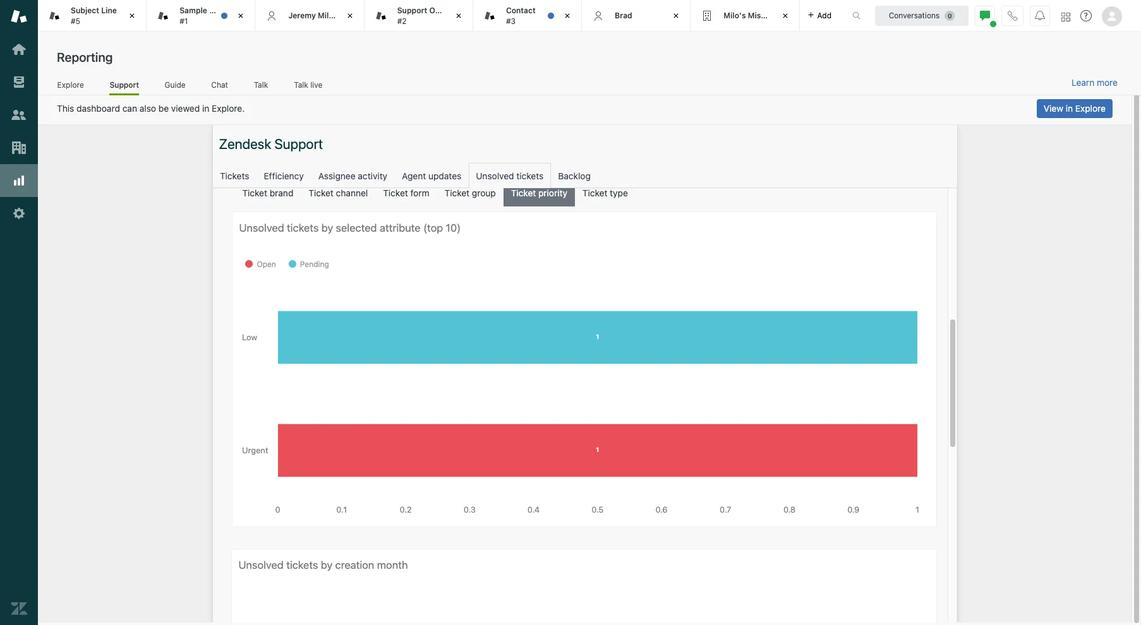 Task type: vqa. For each thing, say whether or not it's contained in the screenshot.
(opens in a new tab) image corresponding to TeamViewer
no



Task type: locate. For each thing, give the bounding box(es) containing it.
zendesk image
[[11, 601, 27, 618]]

in
[[202, 103, 210, 114], [1067, 103, 1074, 114]]

0 horizontal spatial explore
[[57, 80, 84, 90]]

close image
[[126, 9, 139, 22], [235, 9, 248, 22], [344, 9, 356, 22]]

guide
[[165, 80, 186, 90]]

support inside support outreach #2
[[397, 6, 428, 15]]

get help image
[[1081, 10, 1093, 21]]

0 vertical spatial support
[[397, 6, 428, 15]]

conversations
[[889, 10, 940, 20]]

close image right #1
[[235, 9, 248, 22]]

1 vertical spatial explore
[[1076, 103, 1107, 114]]

3 tab from the left
[[474, 0, 582, 32]]

1 horizontal spatial talk
[[294, 80, 308, 90]]

talk
[[254, 80, 268, 90], [294, 80, 308, 90]]

0 horizontal spatial talk
[[254, 80, 268, 90]]

1 talk from the left
[[254, 80, 268, 90]]

admin image
[[11, 205, 27, 222]]

support link
[[110, 80, 139, 95]]

view in explore
[[1044, 103, 1107, 114]]

in right viewed
[[202, 103, 210, 114]]

2 horizontal spatial close image
[[344, 9, 356, 22]]

1 tab from the left
[[38, 0, 147, 32]]

learn more
[[1072, 77, 1119, 88]]

2 in from the left
[[1067, 103, 1074, 114]]

view in explore button
[[1038, 99, 1113, 118]]

close image inside jeremy miller tab
[[344, 9, 356, 22]]

close image right brad
[[670, 9, 683, 22]]

4 tab from the left
[[691, 0, 800, 32]]

explore inside view in explore button
[[1076, 103, 1107, 114]]

subject
[[71, 6, 99, 15]]

support
[[397, 6, 428, 15], [110, 80, 139, 90]]

conversations button
[[876, 5, 969, 26]]

chat
[[211, 80, 228, 90]]

in right the view
[[1067, 103, 1074, 114]]

1 horizontal spatial support
[[397, 6, 428, 15]]

#1
[[180, 16, 188, 26]]

jeremy
[[289, 11, 316, 20]]

0 horizontal spatial in
[[202, 103, 210, 114]]

0 horizontal spatial close image
[[126, 9, 139, 22]]

close image left #3
[[453, 9, 465, 22]]

close image left add popup button in the top right of the page
[[779, 9, 792, 22]]

2 talk from the left
[[294, 80, 308, 90]]

#2
[[397, 16, 407, 26]]

organizations image
[[11, 140, 27, 156]]

zendesk support image
[[11, 8, 27, 25]]

close image
[[453, 9, 465, 22], [562, 9, 574, 22], [670, 9, 683, 22], [779, 9, 792, 22]]

tab containing support outreach
[[365, 0, 474, 32]]

1 horizontal spatial in
[[1067, 103, 1074, 114]]

explore up this on the top left
[[57, 80, 84, 90]]

0 vertical spatial explore
[[57, 80, 84, 90]]

view
[[1044, 103, 1064, 114]]

support up can
[[110, 80, 139, 90]]

1 close image from the left
[[126, 9, 139, 22]]

1 in from the left
[[202, 103, 210, 114]]

explore down learn more link in the right top of the page
[[1076, 103, 1107, 114]]

tabs tab list
[[38, 0, 840, 32]]

1 horizontal spatial explore
[[1076, 103, 1107, 114]]

get started image
[[11, 41, 27, 58]]

viewed
[[171, 103, 200, 114]]

1 horizontal spatial close image
[[235, 9, 248, 22]]

2 close image from the left
[[235, 9, 248, 22]]

zendesk products image
[[1062, 12, 1071, 21]]

subject line #5
[[71, 6, 117, 26]]

outreach
[[430, 6, 464, 15]]

3 close image from the left
[[344, 9, 356, 22]]

more
[[1098, 77, 1119, 88]]

talk left live
[[294, 80, 308, 90]]

close image right contact #3
[[562, 9, 574, 22]]

live
[[311, 80, 323, 90]]

3 close image from the left
[[670, 9, 683, 22]]

0 horizontal spatial support
[[110, 80, 139, 90]]

explore
[[57, 80, 84, 90], [1076, 103, 1107, 114]]

can
[[122, 103, 137, 114]]

#5
[[71, 16, 80, 26]]

2 tab from the left
[[365, 0, 474, 32]]

jeremy miller
[[289, 11, 339, 20]]

close image inside #1 tab
[[235, 9, 248, 22]]

close image right "line"
[[126, 9, 139, 22]]

line
[[101, 6, 117, 15]]

learn
[[1072, 77, 1095, 88]]

1 vertical spatial support
[[110, 80, 139, 90]]

tab
[[38, 0, 147, 32], [365, 0, 474, 32], [474, 0, 582, 32], [691, 0, 800, 32]]

close image right miller
[[344, 9, 356, 22]]

talk right chat
[[254, 80, 268, 90]]

contact
[[506, 6, 536, 15]]

support up the #2
[[397, 6, 428, 15]]



Task type: describe. For each thing, give the bounding box(es) containing it.
close image inside brad tab
[[670, 9, 683, 22]]

2 close image from the left
[[562, 9, 574, 22]]

add button
[[800, 0, 840, 31]]

talk live link
[[294, 80, 323, 94]]

explore.
[[212, 103, 245, 114]]

this
[[57, 103, 74, 114]]

notifications image
[[1036, 10, 1046, 21]]

guide link
[[164, 80, 186, 94]]

customers image
[[11, 107, 27, 123]]

main element
[[0, 0, 38, 626]]

also
[[140, 103, 156, 114]]

learn more link
[[1072, 77, 1119, 89]]

button displays agent's chat status as online. image
[[981, 10, 991, 21]]

talk link
[[254, 80, 268, 94]]

talk for talk live
[[294, 80, 308, 90]]

1 close image from the left
[[453, 9, 465, 22]]

in inside button
[[1067, 103, 1074, 114]]

be
[[159, 103, 169, 114]]

tab containing subject line
[[38, 0, 147, 32]]

add
[[818, 10, 832, 20]]

#1 tab
[[147, 0, 256, 32]]

contact #3
[[506, 6, 536, 26]]

#3
[[506, 16, 516, 26]]

chat link
[[211, 80, 228, 94]]

reporting image
[[11, 173, 27, 189]]

talk live
[[294, 80, 323, 90]]

miller
[[318, 11, 339, 20]]

4 close image from the left
[[779, 9, 792, 22]]

reporting
[[57, 50, 113, 64]]

support outreach #2
[[397, 6, 464, 26]]

brad tab
[[582, 0, 691, 32]]

tab containing contact
[[474, 0, 582, 32]]

brad
[[615, 11, 633, 20]]

talk for talk
[[254, 80, 268, 90]]

dashboard
[[77, 103, 120, 114]]

views image
[[11, 74, 27, 90]]

support for support
[[110, 80, 139, 90]]

support for support outreach #2
[[397, 6, 428, 15]]

explore link
[[57, 80, 84, 94]]

jeremy miller tab
[[256, 0, 365, 32]]

this dashboard can also be viewed in explore.
[[57, 103, 245, 114]]



